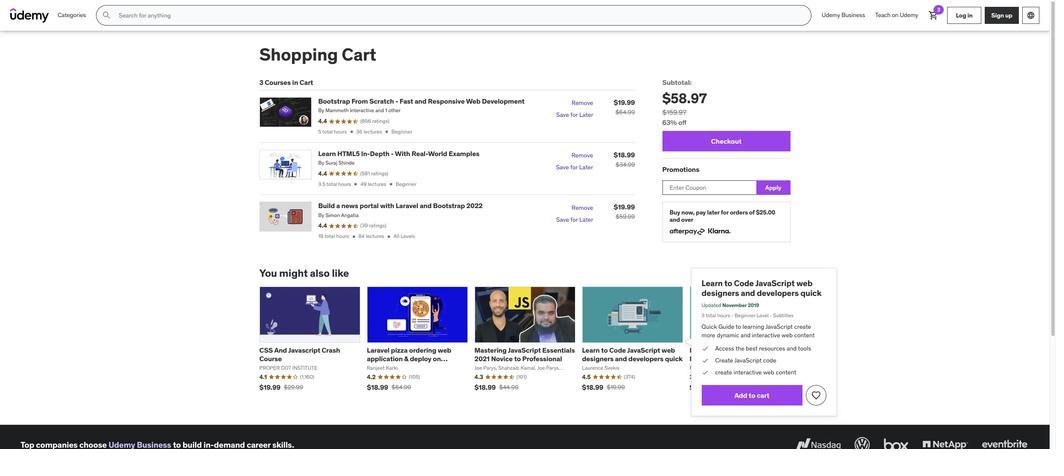 Task type: locate. For each thing, give the bounding box(es) containing it.
to up november
[[725, 278, 733, 289]]

lectures down 581 ratings 'element'
[[368, 181, 387, 187]]

november
[[723, 302, 747, 309]]

1 vertical spatial cart
[[300, 78, 313, 87]]

remove save for later for examples
[[556, 152, 594, 171]]

to inside quick guide to learning javascript create more dynamic and interactive web content
[[736, 323, 742, 331]]

lectures down 39 ratings element
[[366, 233, 384, 240]]

you might also like
[[259, 267, 349, 280]]

learn html5 in-depth - with real-world examples by suraj shinde
[[318, 149, 480, 166]]

0 horizontal spatial xxsmall image
[[349, 129, 355, 135]]

depth
[[370, 149, 390, 158]]

by inside bootstrap from scratch - fast and responsive web development by mammoth interactive and 1 other
[[318, 107, 324, 114]]

might
[[279, 267, 308, 280]]

0 vertical spatial laravel
[[396, 202, 419, 210]]

code inside the learn to code javascript web designers and developers quick updated november 2019
[[734, 278, 754, 289]]

resources
[[760, 345, 786, 353]]

0 horizontal spatial designers
[[582, 355, 614, 363]]

0 vertical spatial learn
[[318, 149, 336, 158]]

1 vertical spatial by
[[318, 160, 324, 166]]

0 horizontal spatial quick
[[665, 355, 683, 363]]

1 horizontal spatial quick
[[801, 288, 822, 299]]

0 vertical spatial lectures
[[364, 129, 382, 135]]

and inside the learn to code javascript web designers and developers quick updated november 2019
[[741, 288, 756, 299]]

shinde
[[339, 160, 355, 166]]

create down the next image
[[795, 323, 812, 331]]

0 horizontal spatial on
[[433, 355, 441, 363]]

lectures down 656 ratings element
[[364, 129, 382, 135]]

business
[[842, 11, 866, 19]]

0 vertical spatial 4.4
[[318, 118, 327, 125]]

mastering javascript essentials 2021 novice to professional
[[475, 347, 575, 363]]

by inside the learn html5 in-depth - with real-world examples by suraj shinde
[[318, 160, 324, 166]]

ratings) down 1 at left
[[372, 118, 390, 124]]

developers up subtitles
[[757, 288, 799, 299]]

3 4.4 from the top
[[318, 222, 327, 230]]

1 vertical spatial bootstrap
[[433, 202, 465, 210]]

udemy left shopping cart with 3 items 'image'
[[900, 11, 919, 19]]

to right the novice
[[515, 355, 521, 363]]

hours left 36
[[334, 129, 347, 135]]

later left $18.99 $34.99
[[580, 164, 594, 171]]

create
[[795, 323, 812, 331], [716, 369, 733, 377]]

1 save for later button from the top
[[556, 109, 594, 121]]

$19.99 $64.99
[[614, 98, 635, 116]]

0 vertical spatial learn to code javascript web designers and developers quick link
[[702, 278, 822, 299]]

and left over
[[670, 216, 680, 224]]

1 horizontal spatial designers
[[702, 288, 740, 299]]

$19.99 for 2022
[[614, 203, 635, 212]]

xxsmall image left all
[[386, 234, 392, 240]]

add to cart button
[[702, 386, 803, 406]]

udemy inside udemy business link
[[822, 11, 841, 19]]

2 udemy from the left
[[900, 11, 919, 19]]

laravel pizza ordering web application & deploy on cloudways
[[367, 347, 452, 372]]

0 vertical spatial -
[[396, 97, 398, 106]]

1 vertical spatial xsmall image
[[702, 369, 709, 377]]

learn to code javascript web designers and developers quick link up (374)
[[582, 347, 683, 363]]

0 vertical spatial on
[[892, 11, 899, 19]]

4.4 up 18
[[318, 222, 327, 230]]

total right the 5
[[323, 129, 333, 135]]

1 udemy from the left
[[822, 11, 841, 19]]

udemy left business
[[822, 11, 841, 19]]

4.4 up the 5
[[318, 118, 327, 125]]

developers up (374)
[[629, 355, 664, 363]]

0 horizontal spatial developers
[[629, 355, 664, 363]]

xxsmall image down 656 ratings element
[[384, 129, 390, 135]]

and inside learn to code javascript web designers and developers quick laurence svekis
[[615, 355, 627, 363]]

later for development
[[580, 111, 594, 119]]

1 horizontal spatial 3
[[702, 313, 705, 319]]

next image
[[784, 308, 798, 322]]

hours left 84
[[336, 233, 349, 240]]

1 vertical spatial learn to code javascript web designers and developers quick link
[[582, 347, 683, 363]]

0 horizontal spatial 3
[[259, 78, 264, 87]]

beginner up with
[[392, 129, 413, 135]]

subtotal:
[[663, 78, 692, 87]]

quick inside the learn to code javascript web designers and developers quick updated november 2019
[[801, 288, 822, 299]]

49 lectures
[[361, 181, 387, 187]]

content inside quick guide to learning javascript create more dynamic and interactive web content
[[795, 332, 815, 340]]

for for learn html5 in-depth - with real-world examples
[[571, 164, 578, 171]]

1 vertical spatial create
[[716, 369, 733, 377]]

3 courses in cart
[[259, 78, 313, 87]]

1 save from the top
[[556, 111, 569, 119]]

0 vertical spatial remove save for later
[[556, 99, 594, 119]]

wishlist image
[[811, 391, 822, 401]]

volkswagen image
[[853, 436, 872, 450]]

remove button left $18.99 $34.99
[[572, 150, 594, 162]]

laravel pizza ordering web application & deploy on cloudways link
[[367, 347, 452, 372]]

$19.99 for development
[[614, 98, 635, 107]]

3 remove button from the top
[[572, 202, 594, 214]]

$19.99 down 374 reviews element
[[607, 384, 625, 392]]

in inside the log in link
[[968, 11, 973, 19]]

1 vertical spatial ratings)
[[371, 170, 389, 177]]

by left the suraj
[[318, 160, 324, 166]]

374 reviews element
[[624, 374, 636, 381]]

subtitles
[[774, 313, 794, 319]]

developers
[[757, 288, 799, 299], [629, 355, 664, 363]]

to left cart
[[749, 392, 756, 400]]

$18.99 $34.99
[[614, 151, 635, 169]]

beginner for fast
[[392, 129, 413, 135]]

$159.97
[[663, 108, 687, 117]]

later left the $19.99 $64.99
[[580, 111, 594, 119]]

hours up guide
[[718, 313, 731, 319]]

0 vertical spatial cart
[[342, 44, 376, 65]]

total down updated
[[706, 313, 717, 319]]

on right teach
[[892, 11, 899, 19]]

ratings) up '84 lectures'
[[369, 223, 387, 229]]

1 horizontal spatial udemy
[[900, 11, 919, 19]]

581 ratings element
[[361, 170, 389, 177]]

laurence
[[582, 365, 604, 372]]

designers inside learn to code javascript web designers and developers quick laurence svekis
[[582, 355, 614, 363]]

0 horizontal spatial cart
[[300, 78, 313, 87]]

and down learning
[[741, 332, 751, 340]]

to up svekis
[[602, 347, 608, 355]]

content down the code
[[776, 369, 797, 377]]

learn up the suraj
[[318, 149, 336, 158]]

0 vertical spatial save for later button
[[556, 109, 594, 121]]

2 remove save for later from the top
[[556, 152, 594, 171]]

for
[[571, 111, 578, 119], [571, 164, 578, 171], [721, 209, 729, 217], [571, 216, 578, 224]]

choose a language image
[[1027, 11, 1036, 20]]

by inside build a news portal with laravel and bootstrap 2022 by simon angatia
[[318, 212, 324, 218]]

$18.99 up $34.99 at right
[[614, 151, 635, 159]]

1 horizontal spatial learn
[[582, 347, 600, 355]]

0 vertical spatial interactive
[[753, 332, 781, 340]]

remove button left $19.99 $59.99
[[572, 202, 594, 214]]

1 horizontal spatial -
[[396, 97, 398, 106]]

2 save from the top
[[556, 164, 569, 171]]

1 vertical spatial xxsmall image
[[388, 182, 394, 187]]

udemy inside teach on udemy link
[[900, 11, 919, 19]]

to inside mastering javascript essentials 2021 novice to professional
[[515, 355, 521, 363]]

- left with
[[391, 149, 394, 158]]

1 vertical spatial 3
[[259, 78, 264, 87]]

$18.99 inside carousel element
[[582, 384, 604, 392]]

1 4.4 from the top
[[318, 118, 327, 125]]

1 vertical spatial $19.99
[[614, 203, 635, 212]]

1 vertical spatial developers
[[629, 355, 664, 363]]

1 remove button from the top
[[572, 97, 594, 109]]

2 save for later button from the top
[[556, 162, 594, 174]]

xxsmall image
[[349, 129, 355, 135], [388, 182, 394, 187]]

0 vertical spatial later
[[580, 111, 594, 119]]

0 vertical spatial remove button
[[572, 97, 594, 109]]

and right with
[[420, 202, 432, 210]]

1 horizontal spatial learn to code javascript web designers and developers quick link
[[702, 278, 822, 299]]

learn for learn html5 in-depth - with real-world examples by suraj shinde
[[318, 149, 336, 158]]

3 save for later button from the top
[[556, 214, 594, 226]]

0 vertical spatial remove
[[572, 99, 594, 107]]

learn inside learn to code javascript web designers and developers quick laurence svekis
[[582, 347, 600, 355]]

2 vertical spatial save for later button
[[556, 214, 594, 226]]

0 vertical spatial designers
[[702, 288, 740, 299]]

0 horizontal spatial learn
[[318, 149, 336, 158]]

ratings) inside 656 ratings element
[[372, 118, 390, 124]]

3 left log
[[938, 6, 941, 13]]

0 vertical spatial save
[[556, 111, 569, 119]]

quick inside learn to code javascript web designers and developers quick laurence svekis
[[665, 355, 683, 363]]

4.4 for bootstrap from scratch - fast and responsive web development
[[318, 118, 327, 125]]

in right courses
[[292, 78, 298, 87]]

1 remove save for later from the top
[[556, 99, 594, 119]]

4.4 for learn html5 in-depth - with real-world examples
[[318, 170, 327, 178]]

all
[[394, 233, 400, 240]]

xsmall image up xsmall image
[[702, 345, 709, 354]]

1 vertical spatial remove button
[[572, 150, 594, 162]]

0 vertical spatial $19.99
[[614, 98, 635, 107]]

1 vertical spatial $18.99
[[582, 384, 604, 392]]

3 remove save for later from the top
[[556, 204, 594, 224]]

1 horizontal spatial $18.99
[[614, 151, 635, 159]]

other
[[389, 107, 401, 114]]

developers inside the learn to code javascript web designers and developers quick updated november 2019
[[757, 288, 799, 299]]

1 vertical spatial 4.4
[[318, 170, 327, 178]]

essentials
[[543, 347, 575, 355]]

xxsmall image left 36
[[349, 129, 355, 135]]

bootstrap inside build a news portal with laravel and bootstrap 2022 by simon angatia
[[433, 202, 465, 210]]

(581 ratings)
[[361, 170, 389, 177]]

0 vertical spatial quick
[[801, 288, 822, 299]]

$18.99 down 4.5
[[582, 384, 604, 392]]

total for bootstrap
[[323, 129, 333, 135]]

to inside learn to code javascript web designers and developers quick laurence svekis
[[602, 347, 608, 355]]

1
[[385, 107, 387, 114]]

656 ratings element
[[361, 118, 390, 125]]

1 remove from the top
[[572, 99, 594, 107]]

to
[[725, 278, 733, 289], [736, 323, 742, 331], [602, 347, 608, 355], [515, 355, 521, 363], [749, 392, 756, 400]]

1 horizontal spatial laravel
[[396, 202, 419, 210]]

$19.99 up $64.99
[[614, 98, 635, 107]]

total right 18
[[325, 233, 335, 240]]

svekis
[[605, 365, 620, 372]]

lectures for scratch
[[364, 129, 382, 135]]

2 remove button from the top
[[572, 150, 594, 162]]

afterpay image
[[670, 229, 705, 235]]

box image
[[882, 436, 911, 450]]

3
[[938, 6, 941, 13], [259, 78, 264, 87], [702, 313, 705, 319]]

0 vertical spatial developers
[[757, 288, 799, 299]]

for for bootstrap from scratch - fast and responsive web development
[[571, 111, 578, 119]]

2 horizontal spatial learn
[[702, 278, 723, 289]]

interactive
[[350, 107, 374, 114]]

quick guide to learning javascript create more dynamic and interactive web content
[[702, 323, 815, 340]]

code inside learn to code javascript web designers and developers quick laurence svekis
[[610, 347, 626, 355]]

code up svekis
[[610, 347, 626, 355]]

suraj
[[326, 160, 338, 166]]

2 vertical spatial remove button
[[572, 202, 594, 214]]

code
[[734, 278, 754, 289], [610, 347, 626, 355]]

developers for learn to code javascript web designers and developers quick laurence svekis
[[629, 355, 664, 363]]

simon
[[326, 212, 340, 218]]

portal
[[360, 202, 379, 210]]

(656
[[361, 118, 371, 124]]

and up 2019
[[741, 288, 756, 299]]

ratings) inside 581 ratings 'element'
[[371, 170, 389, 177]]

udemy image
[[10, 8, 49, 23]]

create down create
[[716, 369, 733, 377]]

beginner up build a news portal with laravel and bootstrap 2022 link
[[396, 181, 417, 187]]

ratings) for depth
[[371, 170, 389, 177]]

0 vertical spatial xsmall image
[[702, 345, 709, 354]]

courses
[[265, 78, 291, 87]]

laravel right with
[[396, 202, 419, 210]]

1 by from the top
[[318, 107, 324, 114]]

bootstrap from scratch - fast and responsive web development link
[[318, 97, 525, 106]]

to inside add to cart button
[[749, 392, 756, 400]]

quick
[[702, 323, 718, 331]]

$19.99
[[614, 98, 635, 107], [614, 203, 635, 212], [607, 384, 625, 392]]

on right deploy
[[433, 355, 441, 363]]

$18.99 for $18.99 $19.99
[[582, 384, 604, 392]]

1 horizontal spatial bootstrap
[[433, 202, 465, 210]]

remove button
[[572, 97, 594, 109], [572, 150, 594, 162], [572, 202, 594, 214]]

learn to code javascript web designers and developers quick link up 2019
[[702, 278, 822, 299]]

2 vertical spatial 3
[[702, 313, 705, 319]]

to inside the learn to code javascript web designers and developers quick updated november 2019
[[725, 278, 733, 289]]

2 vertical spatial remove save for later
[[556, 204, 594, 224]]

0 horizontal spatial laravel
[[367, 347, 390, 355]]

by left mammoth at the top left of the page
[[318, 107, 324, 114]]

laravel inside laravel pizza ordering web application & deploy on cloudways
[[367, 347, 390, 355]]

designers inside the learn to code javascript web designers and developers quick updated november 2019
[[702, 288, 740, 299]]

0 vertical spatial 3
[[938, 6, 941, 13]]

laravel inside build a news portal with laravel and bootstrap 2022 by simon angatia
[[396, 202, 419, 210]]

interactive up access the best resources and tools
[[753, 332, 781, 340]]

save for later button for learn html5 in-depth - with real-world examples
[[556, 162, 594, 174]]

$58.97
[[663, 90, 707, 107]]

2 vertical spatial save
[[556, 216, 569, 224]]

and left 1 at left
[[376, 107, 384, 114]]

0 vertical spatial bootstrap
[[318, 97, 350, 106]]

learn to code javascript web designers and developers quick link for beginner level
[[702, 278, 822, 299]]

crash
[[322, 347, 340, 355]]

1 horizontal spatial create
[[795, 323, 812, 331]]

ratings) up 49 lectures
[[371, 170, 389, 177]]

designers up laurence
[[582, 355, 614, 363]]

3 left courses
[[259, 78, 264, 87]]

real-
[[412, 149, 428, 158]]

3 for 3 courses in cart
[[259, 78, 264, 87]]

- up other
[[396, 97, 398, 106]]

bootstrap left 2022
[[433, 202, 465, 210]]

3 up quick
[[702, 313, 705, 319]]

xsmall image down xsmall image
[[702, 369, 709, 377]]

cart
[[757, 392, 770, 400]]

remove left the $19.99 $64.99
[[572, 99, 594, 107]]

later left $19.99 $59.99
[[580, 216, 594, 224]]

promotions
[[663, 165, 700, 174]]

4.4 up 3.5
[[318, 170, 327, 178]]

1 vertical spatial code
[[610, 347, 626, 355]]

1 vertical spatial lectures
[[368, 181, 387, 187]]

1 horizontal spatial in
[[968, 11, 973, 19]]

1 vertical spatial later
[[580, 164, 594, 171]]

cart
[[342, 44, 376, 65], [300, 78, 313, 87]]

2 vertical spatial by
[[318, 212, 324, 218]]

3 by from the top
[[318, 212, 324, 218]]

xsmall image for access
[[702, 345, 709, 354]]

1 vertical spatial on
[[433, 355, 441, 363]]

save for 2022
[[556, 216, 569, 224]]

$19.99 up the $59.99 at the right top of page
[[614, 203, 635, 212]]

xxsmall image
[[384, 129, 390, 135], [353, 182, 359, 187], [351, 234, 357, 240], [386, 234, 392, 240]]

designers for learn to code javascript web designers and developers quick laurence svekis
[[582, 355, 614, 363]]

2 horizontal spatial 3
[[938, 6, 941, 13]]

designers up updated
[[702, 288, 740, 299]]

(656 ratings)
[[361, 118, 390, 124]]

designers
[[702, 288, 740, 299], [582, 355, 614, 363]]

0 horizontal spatial $18.99
[[582, 384, 604, 392]]

2 xsmall image from the top
[[702, 369, 709, 377]]

to right guide
[[736, 323, 742, 331]]

1 xsmall image from the top
[[702, 345, 709, 354]]

2 vertical spatial $19.99
[[607, 384, 625, 392]]

cloudways
[[367, 363, 401, 372]]

total right 3.5
[[327, 181, 337, 187]]

klarna image
[[708, 227, 731, 235]]

0 vertical spatial content
[[795, 332, 815, 340]]

0 vertical spatial by
[[318, 107, 324, 114]]

$18.99
[[614, 151, 635, 159], [582, 384, 604, 392]]

ratings) inside 39 ratings element
[[369, 223, 387, 229]]

remove save for later
[[556, 99, 594, 119], [556, 152, 594, 171], [556, 204, 594, 224]]

laravel up cloudways
[[367, 347, 390, 355]]

0 vertical spatial code
[[734, 278, 754, 289]]

1 vertical spatial quick
[[665, 355, 683, 363]]

3 remove from the top
[[572, 204, 594, 212]]

0 horizontal spatial udemy
[[822, 11, 841, 19]]

2 remove from the top
[[572, 152, 594, 159]]

learn up laurence
[[582, 347, 600, 355]]

mastering javascript essentials 2021 novice to professional link
[[475, 347, 575, 363]]

2 vertical spatial later
[[580, 216, 594, 224]]

Enter Coupon text field
[[663, 181, 757, 195]]

lectures for in-
[[368, 181, 387, 187]]

xxsmall image right 49 lectures
[[388, 182, 394, 187]]

and left tools
[[787, 345, 797, 353]]

remove left $19.99 $59.99
[[572, 204, 594, 212]]

remove button left the $19.99 $64.99
[[572, 97, 594, 109]]

2 vertical spatial lectures
[[366, 233, 384, 240]]

1 horizontal spatial developers
[[757, 288, 799, 299]]

code up november
[[734, 278, 754, 289]]

a
[[336, 202, 340, 210]]

$19.99 $59.99
[[614, 203, 635, 221]]

teach on udemy
[[876, 11, 919, 19]]

beginner for -
[[396, 181, 417, 187]]

to for learn to code javascript web designers and developers quick updated november 2019
[[725, 278, 733, 289]]

xsmall image
[[702, 345, 709, 354], [702, 369, 709, 377]]

content up tools
[[795, 332, 815, 340]]

3 save from the top
[[556, 216, 569, 224]]

1 horizontal spatial on
[[892, 11, 899, 19]]

now,
[[682, 209, 695, 217]]

2 vertical spatial 4.4
[[318, 222, 327, 230]]

developers inside learn to code javascript web designers and developers quick laurence svekis
[[629, 355, 664, 363]]

by down build
[[318, 212, 324, 218]]

remove for build a news portal with laravel and bootstrap 2022
[[572, 204, 594, 212]]

0 horizontal spatial code
[[610, 347, 626, 355]]

learn to code javascript web designers and developers quick link
[[702, 278, 822, 299], [582, 347, 683, 363]]

later
[[580, 111, 594, 119], [580, 164, 594, 171], [580, 216, 594, 224]]

1 horizontal spatial code
[[734, 278, 754, 289]]

3 for 3 total hours
[[702, 313, 705, 319]]

javascript inside the learn to code javascript web designers and developers quick updated november 2019
[[756, 278, 795, 289]]

log in
[[957, 11, 973, 19]]

pizza
[[391, 347, 408, 355]]

learn up updated
[[702, 278, 723, 289]]

18 total hours
[[318, 233, 349, 240]]

remove left $18.99 $34.99
[[572, 152, 594, 159]]

and up svekis
[[615, 355, 627, 363]]

in right log
[[968, 11, 973, 19]]

save for development
[[556, 111, 569, 119]]

1 vertical spatial remove save for later
[[556, 152, 594, 171]]

84
[[359, 233, 365, 240]]

build a news portal with laravel and bootstrap 2022 by simon angatia
[[318, 202, 483, 218]]

shopping cart with 3 items image
[[929, 10, 939, 21]]

1 vertical spatial save for later button
[[556, 162, 594, 174]]

beginner down 2019
[[735, 313, 756, 319]]

0 vertical spatial create
[[795, 323, 812, 331]]

web
[[466, 97, 481, 106]]

0 vertical spatial in
[[968, 11, 973, 19]]

2 4.4 from the top
[[318, 170, 327, 178]]

for for build a news portal with laravel and bootstrap 2022
[[571, 216, 578, 224]]

1 vertical spatial save
[[556, 164, 569, 171]]

0 horizontal spatial -
[[391, 149, 394, 158]]

2 by from the top
[[318, 160, 324, 166]]

the
[[736, 345, 745, 353]]

save for later button
[[556, 109, 594, 121], [556, 162, 594, 174], [556, 214, 594, 226]]

0 vertical spatial beginner
[[392, 129, 413, 135]]

2 vertical spatial learn
[[582, 347, 600, 355]]

1 vertical spatial remove
[[572, 152, 594, 159]]

css
[[259, 347, 273, 355]]

interactive down "create javascript code"
[[734, 369, 762, 377]]

ordering
[[409, 347, 437, 355]]

learn inside the learn html5 in-depth - with real-world examples by suraj shinde
[[318, 149, 336, 158]]

code
[[764, 357, 777, 365]]

(39 ratings)
[[361, 223, 387, 229]]

xxsmall image left 84
[[351, 234, 357, 240]]

novice
[[491, 355, 513, 363]]

0 vertical spatial ratings)
[[372, 118, 390, 124]]

hours left 49
[[338, 181, 351, 187]]

1 vertical spatial designers
[[582, 355, 614, 363]]

later
[[708, 209, 720, 217]]

learn inside the learn to code javascript web designers and developers quick updated november 2019
[[702, 278, 723, 289]]

sign up
[[992, 11, 1013, 19]]

lectures
[[364, 129, 382, 135], [368, 181, 387, 187], [366, 233, 384, 240]]

remove for bootstrap from scratch - fast and responsive web development
[[572, 99, 594, 107]]

bootstrap up mammoth at the top left of the page
[[318, 97, 350, 106]]

1 vertical spatial beginner
[[396, 181, 417, 187]]

eventbrite image
[[981, 436, 1030, 450]]

1 vertical spatial in
[[292, 78, 298, 87]]

0 horizontal spatial create
[[716, 369, 733, 377]]



Task type: vqa. For each thing, say whether or not it's contained in the screenshot.
first 4.4 from the top
yes



Task type: describe. For each thing, give the bounding box(es) containing it.
with
[[380, 202, 394, 210]]

on inside laravel pizza ordering web application & deploy on cloudways
[[433, 355, 441, 363]]

mammoth
[[326, 107, 349, 114]]

development
[[482, 97, 525, 106]]

subtotal: $58.97 $159.97 63% off
[[663, 78, 707, 127]]

create
[[716, 357, 734, 365]]

by for build
[[318, 212, 324, 218]]

like
[[332, 267, 349, 280]]

$34.99
[[616, 161, 635, 169]]

later for 2022
[[580, 216, 594, 224]]

lectures for news
[[366, 233, 384, 240]]

- inside bootstrap from scratch - fast and responsive web development by mammoth interactive and 1 other
[[396, 97, 398, 106]]

remove button for examples
[[572, 150, 594, 162]]

scratch
[[370, 97, 394, 106]]

dynamic
[[717, 332, 740, 340]]

1 vertical spatial content
[[776, 369, 797, 377]]

orders
[[730, 209, 748, 217]]

checkout button
[[663, 131, 791, 152]]

36
[[356, 129, 363, 135]]

remove save for later for 2022
[[556, 204, 594, 224]]

quick for learn to code javascript web designers and developers quick laurence svekis
[[665, 355, 683, 363]]

remove for learn html5 in-depth - with real-world examples
[[572, 152, 594, 159]]

from
[[352, 97, 368, 106]]

ratings) for -
[[372, 118, 390, 124]]

nasdaq image
[[794, 436, 843, 450]]

xsmall image
[[702, 357, 709, 365]]

xsmall image for create
[[702, 369, 709, 377]]

apply button
[[757, 181, 791, 195]]

remove button for 2022
[[572, 202, 594, 214]]

access the best resources and tools
[[716, 345, 812, 353]]

later for examples
[[580, 164, 594, 171]]

remove button for development
[[572, 97, 594, 109]]

$59.99
[[616, 213, 635, 221]]

in-
[[361, 149, 370, 158]]

$25.00
[[756, 209, 776, 217]]

designers for learn to code javascript web designers and developers quick updated november 2019
[[702, 288, 740, 299]]

xxsmall image left 49
[[353, 182, 359, 187]]

log
[[957, 11, 967, 19]]

save for later button for build a news portal with laravel and bootstrap 2022
[[556, 214, 594, 226]]

web inside learn to code javascript web designers and developers quick laurence svekis
[[662, 347, 676, 355]]

mastering
[[475, 347, 507, 355]]

levels
[[401, 233, 415, 240]]

css and javascript crash course link
[[259, 347, 340, 363]]

(581
[[361, 170, 370, 177]]

36 lectures
[[356, 129, 382, 135]]

learning
[[743, 323, 765, 331]]

create interactive web content
[[716, 369, 797, 377]]

udemy business
[[822, 11, 866, 19]]

buy now, pay later for orders of $25.00 and over
[[670, 209, 776, 224]]

updated
[[702, 302, 722, 309]]

bootstrap inside bootstrap from scratch - fast and responsive web development by mammoth interactive and 1 other
[[318, 97, 350, 106]]

build
[[318, 202, 335, 210]]

learn for learn to code javascript web designers and developers quick laurence svekis
[[582, 347, 600, 355]]

1 horizontal spatial xxsmall image
[[388, 182, 394, 187]]

39 ratings element
[[361, 223, 387, 230]]

javascript
[[288, 347, 320, 355]]

web inside quick guide to learning javascript create more dynamic and interactive web content
[[782, 332, 793, 340]]

1 horizontal spatial cart
[[342, 44, 376, 65]]

sign up link
[[985, 7, 1020, 24]]

developers for learn to code javascript web designers and developers quick updated november 2019
[[757, 288, 799, 299]]

3 for 3
[[938, 6, 941, 13]]

create javascript code
[[716, 357, 777, 365]]

Search for anything text field
[[117, 8, 801, 23]]

shopping cart
[[259, 44, 376, 65]]

create inside quick guide to learning javascript create more dynamic and interactive web content
[[795, 323, 812, 331]]

2019
[[748, 302, 760, 309]]

also
[[310, 267, 330, 280]]

world
[[428, 149, 448, 158]]

&
[[404, 355, 409, 363]]

ratings) for portal
[[369, 223, 387, 229]]

hours for from
[[334, 129, 347, 135]]

code for learn to code javascript web designers and developers quick updated november 2019
[[734, 278, 754, 289]]

html5
[[338, 149, 360, 158]]

2 vertical spatial beginner
[[735, 313, 756, 319]]

beginner level
[[735, 313, 769, 319]]

save for examples
[[556, 164, 569, 171]]

submit search image
[[102, 10, 112, 21]]

and inside build a news portal with laravel and bootstrap 2022 by simon angatia
[[420, 202, 432, 210]]

3.5
[[318, 181, 326, 187]]

pay
[[696, 209, 706, 217]]

application
[[367, 355, 403, 363]]

build a news portal with laravel and bootstrap 2022 link
[[318, 202, 483, 210]]

by for bootstrap
[[318, 107, 324, 114]]

shopping
[[259, 44, 338, 65]]

web inside the learn to code javascript web designers and developers quick updated november 2019
[[797, 278, 813, 289]]

fast
[[400, 97, 413, 106]]

$18.99 for $18.99 $34.99
[[614, 151, 635, 159]]

2021
[[475, 355, 490, 363]]

and inside quick guide to learning javascript create more dynamic and interactive web content
[[741, 332, 751, 340]]

course
[[259, 355, 282, 363]]

buy
[[670, 209, 681, 217]]

learn for learn to code javascript web designers and developers quick updated november 2019
[[702, 278, 723, 289]]

sign
[[992, 11, 1005, 19]]

remove save for later for development
[[556, 99, 594, 119]]

javascript inside learn to code javascript web designers and developers quick laurence svekis
[[628, 347, 661, 355]]

$18.99 $19.99
[[582, 384, 625, 392]]

49
[[361, 181, 367, 187]]

code for learn to code javascript web designers and developers quick laurence svekis
[[610, 347, 626, 355]]

hours for html5
[[338, 181, 351, 187]]

save for later button for bootstrap from scratch - fast and responsive web development
[[556, 109, 594, 121]]

3 link
[[924, 5, 944, 26]]

$19.99 inside $18.99 $19.99
[[607, 384, 625, 392]]

and right fast
[[415, 97, 427, 106]]

log in link
[[948, 7, 982, 24]]

teach
[[876, 11, 891, 19]]

professional
[[523, 355, 562, 363]]

4.5
[[582, 374, 591, 381]]

and inside buy now, pay later for orders of $25.00 and over
[[670, 216, 680, 224]]

hours for a
[[336, 233, 349, 240]]

javascript inside quick guide to learning javascript create more dynamic and interactive web content
[[766, 323, 793, 331]]

0 vertical spatial xxsmall image
[[349, 129, 355, 135]]

deploy
[[410, 355, 432, 363]]

by for learn
[[318, 160, 324, 166]]

5
[[318, 129, 321, 135]]

learn to code javascript web designers and developers quick laurence svekis
[[582, 347, 683, 372]]

teach on udemy link
[[871, 5, 924, 26]]

$64.99
[[616, 109, 635, 116]]

2022
[[467, 202, 483, 210]]

over
[[682, 216, 694, 224]]

guide
[[719, 323, 735, 331]]

1 vertical spatial interactive
[[734, 369, 762, 377]]

learn to code javascript web designers and developers quick link for (374)
[[582, 347, 683, 363]]

learn to code javascript web designers and developers quick updated november 2019
[[702, 278, 822, 309]]

interactive inside quick guide to learning javascript create more dynamic and interactive web content
[[753, 332, 781, 340]]

carousel element
[[259, 287, 801, 398]]

4.4 for build a news portal with laravel and bootstrap 2022
[[318, 222, 327, 230]]

total for build
[[325, 233, 335, 240]]

to for learn to code javascript web designers and developers quick laurence svekis
[[602, 347, 608, 355]]

javascript inside mastering javascript essentials 2021 novice to professional
[[508, 347, 541, 355]]

apply
[[766, 184, 782, 192]]

netapp image
[[921, 436, 970, 450]]

quick for learn to code javascript web designers and developers quick updated november 2019
[[801, 288, 822, 299]]

web inside laravel pizza ordering web application & deploy on cloudways
[[438, 347, 452, 355]]

0 horizontal spatial in
[[292, 78, 298, 87]]

bootstrap from scratch - fast and responsive web development by mammoth interactive and 1 other
[[318, 97, 525, 114]]

to for add to cart
[[749, 392, 756, 400]]

css and javascript crash course
[[259, 347, 340, 363]]

checkout
[[711, 137, 742, 145]]

for inside buy now, pay later for orders of $25.00 and over
[[721, 209, 729, 217]]

total for learn
[[327, 181, 337, 187]]

- inside the learn html5 in-depth - with real-world examples by suraj shinde
[[391, 149, 394, 158]]



